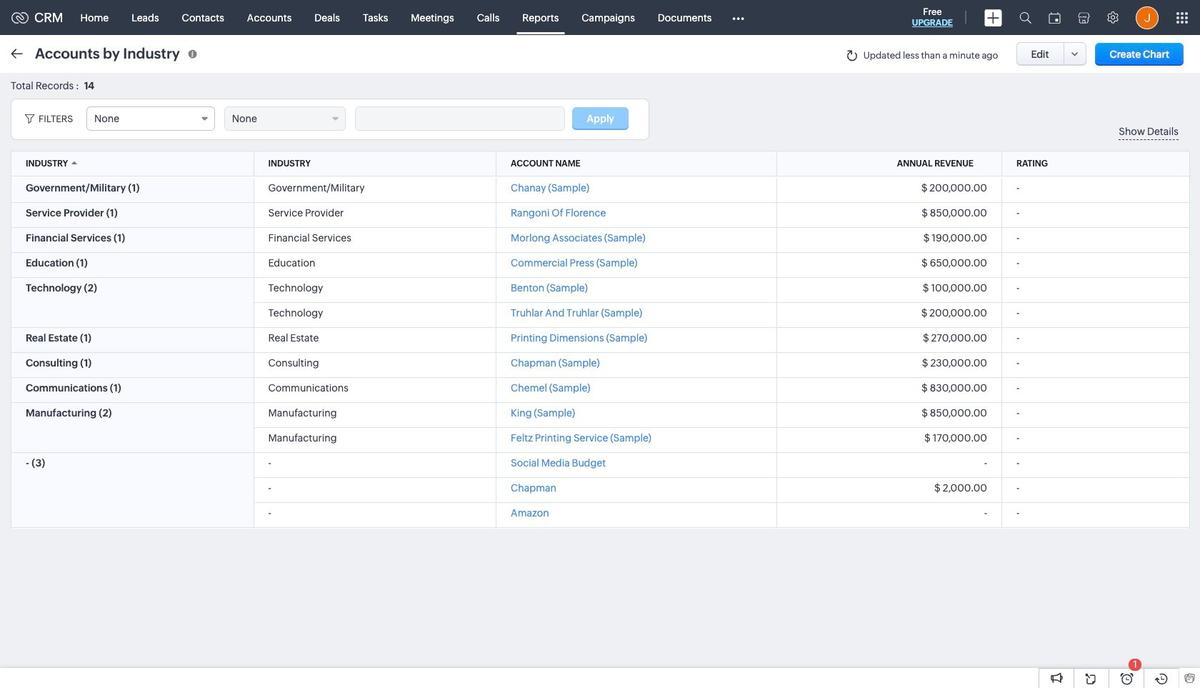 Task type: locate. For each thing, give the bounding box(es) containing it.
None field
[[86, 106, 215, 131], [224, 106, 346, 131], [86, 106, 215, 131], [224, 106, 346, 131]]

create menu image
[[985, 9, 1002, 26]]

search element
[[1011, 0, 1040, 35]]

None text field
[[356, 107, 564, 130]]

calendar image
[[1049, 12, 1061, 23]]



Task type: describe. For each thing, give the bounding box(es) containing it.
search image
[[1020, 11, 1032, 24]]

logo image
[[11, 12, 29, 23]]

profile element
[[1127, 0, 1167, 35]]

profile image
[[1136, 6, 1159, 29]]

create menu element
[[976, 0, 1011, 35]]

Other Modules field
[[723, 6, 754, 29]]



Task type: vqa. For each thing, say whether or not it's contained in the screenshot.
"10"
no



